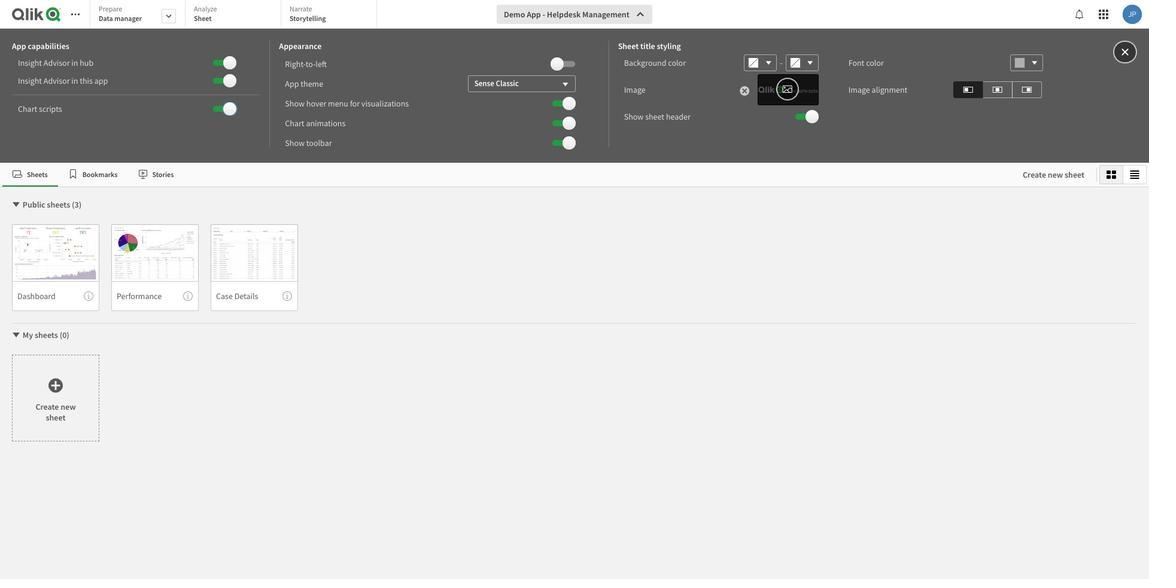 Task type: describe. For each thing, give the bounding box(es) containing it.
storytelling
[[290, 14, 326, 23]]

remove image image
[[740, 85, 750, 97]]

to-
[[306, 58, 316, 69]]

helpdesk
[[547, 9, 581, 20]]

hover
[[306, 98, 326, 109]]

this
[[80, 75, 93, 86]]

hub
[[80, 57, 94, 68]]

public
[[23, 199, 45, 210]]

sheet inside toolbar
[[645, 111, 664, 122]]

sheets for my sheets
[[35, 330, 58, 341]]

color for font color
[[866, 57, 884, 68]]

demo app - helpdesk management
[[504, 9, 630, 20]]

font
[[849, 57, 865, 68]]

sheet title styling
[[618, 41, 681, 51]]

1 horizontal spatial -
[[780, 57, 783, 68]]

in for hub
[[71, 57, 78, 68]]

scripts
[[39, 104, 62, 114]]

prepare
[[99, 4, 122, 13]]

visualizations
[[361, 98, 409, 109]]

chart for chart scripts
[[18, 104, 37, 114]]

0 horizontal spatial create
[[36, 401, 59, 412]]

background color
[[624, 57, 686, 68]]

tab list containing sheets
[[2, 163, 1011, 187]]

narrate storytelling
[[290, 4, 326, 23]]

advisor for hub
[[44, 57, 70, 68]]

grid view image
[[1107, 170, 1116, 180]]

toolbar containing demo app - helpdesk management
[[0, 0, 1149, 163]]

chart scripts
[[18, 104, 62, 114]]

background
[[624, 57, 667, 68]]

collapse image
[[11, 200, 21, 209]]

list view image
[[1130, 170, 1140, 180]]

james peterson image
[[1123, 5, 1142, 24]]

show for show hover menu for visualizations
[[285, 98, 305, 109]]

bookmarks
[[82, 170, 118, 179]]

insight for insight advisor in hub
[[18, 57, 42, 68]]

create new sheet button
[[1013, 165, 1094, 184]]

title
[[640, 41, 655, 51]]

app theme
[[285, 78, 323, 89]]

sheet inside button
[[1065, 169, 1085, 180]]

group inside application
[[1100, 165, 1147, 184]]

in for this
[[71, 75, 78, 86]]

create inside button
[[1023, 169, 1046, 180]]

insight advisor in this app
[[18, 75, 108, 86]]

advisor for this
[[44, 75, 70, 86]]

show hover menu for visualizations
[[285, 98, 409, 109]]

tooltip for performance
[[183, 291, 193, 301]]

my sheets (0)
[[23, 330, 69, 341]]

right-
[[285, 58, 306, 69]]

show sheet header
[[624, 111, 691, 122]]

sheet inside analyze sheet
[[194, 14, 212, 23]]

sheets button
[[2, 163, 58, 187]]

classic
[[496, 78, 519, 88]]

appearance
[[279, 41, 322, 51]]

image for image
[[624, 84, 646, 95]]

performance menu item
[[111, 281, 199, 311]]

data
[[99, 14, 113, 23]]

my
[[23, 330, 33, 341]]

case details sheet is selected. press the spacebar or enter key to open case details sheet. use the right and left arrow keys to navigate. element
[[211, 224, 298, 311]]

tooltip for case details
[[283, 291, 292, 301]]

details
[[234, 291, 258, 301]]

bookmarks button
[[58, 163, 128, 187]]

performance
[[117, 291, 162, 301]]

styling
[[657, 41, 681, 51]]

align right image
[[1022, 82, 1032, 97]]

new inside button
[[1048, 169, 1063, 180]]

toolbar
[[306, 137, 332, 148]]

public sheets (3)
[[23, 199, 82, 210]]

sheets
[[27, 170, 48, 179]]

menu
[[328, 98, 348, 109]]

header
[[666, 111, 691, 122]]

sheet inside create new sheet
[[46, 412, 66, 423]]



Task type: vqa. For each thing, say whether or not it's contained in the screenshot.
Email.
no



Task type: locate. For each thing, give the bounding box(es) containing it.
2 horizontal spatial app
[[527, 9, 541, 20]]

image down font
[[849, 84, 870, 95]]

tooltip inside dashboard menu item
[[84, 291, 93, 301]]

image alignment
[[849, 84, 908, 95]]

2 horizontal spatial tooltip
[[283, 291, 292, 301]]

2 advisor from the top
[[44, 75, 70, 86]]

1 advisor from the top
[[44, 57, 70, 68]]

app for app capabilities
[[12, 41, 26, 51]]

- up select image
[[780, 57, 783, 68]]

chart animations
[[285, 118, 346, 128]]

2 vertical spatial show
[[285, 137, 305, 148]]

2 vertical spatial sheet
[[46, 412, 66, 423]]

0 horizontal spatial sheet
[[194, 14, 212, 23]]

chart
[[18, 104, 37, 114], [285, 118, 304, 128]]

1 image from the left
[[624, 84, 646, 95]]

close app options image
[[1120, 45, 1131, 59]]

1 vertical spatial sheet
[[1065, 169, 1085, 180]]

align left image
[[963, 82, 973, 97]]

dashboard
[[17, 291, 56, 301]]

advisor down capabilities
[[44, 57, 70, 68]]

in
[[71, 57, 78, 68], [71, 75, 78, 86]]

2 image from the left
[[849, 84, 870, 95]]

insight up the chart scripts
[[18, 75, 42, 86]]

0 vertical spatial in
[[71, 57, 78, 68]]

theme
[[301, 78, 323, 89]]

color down styling
[[668, 57, 686, 68]]

advisor down the insight advisor in hub
[[44, 75, 70, 86]]

insight
[[18, 57, 42, 68], [18, 75, 42, 86]]

1 color from the left
[[668, 57, 686, 68]]

select image image
[[782, 82, 793, 96]]

1 in from the top
[[71, 57, 78, 68]]

right-to-left
[[285, 58, 327, 69]]

app for app theme
[[285, 78, 299, 89]]

stories button
[[128, 163, 184, 187]]

0 horizontal spatial -
[[543, 9, 545, 20]]

image for image alignment
[[849, 84, 870, 95]]

show left toolbar
[[285, 137, 305, 148]]

0 vertical spatial app
[[527, 9, 541, 20]]

performance sheet is selected. press the spacebar or enter key to open performance sheet. use the right and left arrow keys to navigate. element
[[111, 224, 199, 311]]

1 horizontal spatial chart
[[285, 118, 304, 128]]

create
[[1023, 169, 1046, 180], [36, 401, 59, 412]]

show
[[285, 98, 305, 109], [624, 111, 644, 122], [285, 137, 305, 148]]

0 vertical spatial chart
[[18, 104, 37, 114]]

1 horizontal spatial sheet
[[645, 111, 664, 122]]

group
[[1100, 165, 1147, 184]]

font color
[[849, 57, 884, 68]]

1 horizontal spatial tooltip
[[183, 291, 193, 301]]

-
[[543, 9, 545, 20], [780, 57, 783, 68]]

1 vertical spatial in
[[71, 75, 78, 86]]

(3)
[[72, 199, 82, 210]]

tooltip right details
[[283, 291, 292, 301]]

3 tooltip from the left
[[283, 291, 292, 301]]

application containing demo app - helpdesk management
[[0, 0, 1149, 579]]

sense classic
[[474, 78, 519, 88]]

image down background at the top
[[624, 84, 646, 95]]

sense
[[474, 78, 494, 88]]

- left "helpdesk"
[[543, 9, 545, 20]]

1 tooltip from the left
[[84, 291, 93, 301]]

- inside button
[[543, 9, 545, 20]]

sheets left (3)
[[47, 199, 70, 210]]

sheet
[[645, 111, 664, 122], [1065, 169, 1085, 180], [46, 412, 66, 423]]

alignment
[[872, 84, 908, 95]]

2 color from the left
[[866, 57, 884, 68]]

sheets left the (0)
[[35, 330, 58, 341]]

0 horizontal spatial new
[[61, 401, 76, 412]]

tooltip inside performance "menu item"
[[183, 291, 193, 301]]

tooltip left performance
[[84, 291, 93, 301]]

(0)
[[60, 330, 69, 341]]

1 vertical spatial chart
[[285, 118, 304, 128]]

1 horizontal spatial create
[[1023, 169, 1046, 180]]

0 horizontal spatial sheet
[[46, 412, 66, 423]]

in left hub
[[71, 57, 78, 68]]

application
[[0, 0, 1149, 579]]

toolbar
[[0, 0, 1149, 163]]

app right demo
[[527, 9, 541, 20]]

tooltip for dashboard
[[84, 291, 93, 301]]

show left 'hover'
[[285, 98, 305, 109]]

create new sheet inside button
[[1023, 169, 1085, 180]]

sheet
[[194, 14, 212, 23], [618, 41, 639, 51]]

case
[[216, 291, 233, 301]]

sheets for public sheets
[[47, 199, 70, 210]]

advisor
[[44, 57, 70, 68], [44, 75, 70, 86]]

demo
[[504, 9, 525, 20]]

app left capabilities
[[12, 41, 26, 51]]

2 tooltip from the left
[[183, 291, 193, 301]]

chart left scripts
[[18, 104, 37, 114]]

tooltip
[[84, 291, 93, 301], [183, 291, 193, 301], [283, 291, 292, 301]]

1 horizontal spatial create new sheet
[[1023, 169, 1085, 180]]

analyze sheet
[[194, 4, 217, 23]]

show left header on the top of the page
[[624, 111, 644, 122]]

0 vertical spatial sheets
[[47, 199, 70, 210]]

case details
[[216, 291, 258, 301]]

1 vertical spatial sheets
[[35, 330, 58, 341]]

1 vertical spatial advisor
[[44, 75, 70, 86]]

narrate
[[290, 4, 312, 13]]

insight down app capabilities
[[18, 57, 42, 68]]

1 horizontal spatial new
[[1048, 169, 1063, 180]]

analyze
[[194, 4, 217, 13]]

0 vertical spatial -
[[543, 9, 545, 20]]

demo app - helpdesk management button
[[497, 5, 652, 24]]

create new sheet
[[1023, 169, 1085, 180], [36, 401, 76, 423]]

1 vertical spatial sheet
[[618, 41, 639, 51]]

for
[[350, 98, 360, 109]]

0 vertical spatial new
[[1048, 169, 1063, 180]]

management
[[582, 9, 630, 20]]

tab list inside toolbar
[[90, 0, 381, 30]]

2 horizontal spatial sheet
[[1065, 169, 1085, 180]]

show toolbar
[[285, 137, 332, 148]]

0 vertical spatial advisor
[[44, 57, 70, 68]]

1 vertical spatial insight
[[18, 75, 42, 86]]

0 horizontal spatial create new sheet
[[36, 401, 76, 423]]

case details menu item
[[211, 281, 298, 311]]

align center image
[[993, 82, 1002, 97]]

1 horizontal spatial sheet
[[618, 41, 639, 51]]

left
[[316, 58, 327, 69]]

0 horizontal spatial app
[[12, 41, 26, 51]]

color
[[668, 57, 686, 68], [866, 57, 884, 68]]

tab list containing prepare
[[90, 0, 381, 30]]

app
[[527, 9, 541, 20], [12, 41, 26, 51], [285, 78, 299, 89]]

0 vertical spatial show
[[285, 98, 305, 109]]

0 vertical spatial sheet
[[194, 14, 212, 23]]

show for show toolbar
[[285, 137, 305, 148]]

1 vertical spatial create
[[36, 401, 59, 412]]

tooltip left case on the left of the page
[[183, 291, 193, 301]]

1 horizontal spatial color
[[866, 57, 884, 68]]

0 vertical spatial insight
[[18, 57, 42, 68]]

dashboard sheet is selected. press the spacebar or enter key to open dashboard sheet. use the right and left arrow keys to navigate. element
[[12, 224, 99, 311]]

0 horizontal spatial tooltip
[[84, 291, 93, 301]]

color for background color
[[668, 57, 686, 68]]

animations
[[306, 118, 346, 128]]

0 vertical spatial create new sheet
[[1023, 169, 1085, 180]]

insight for insight advisor in this app
[[18, 75, 42, 86]]

2 vertical spatial app
[[285, 78, 299, 89]]

prepare data manager
[[99, 4, 142, 23]]

1 vertical spatial new
[[61, 401, 76, 412]]

insight advisor in hub
[[18, 57, 94, 68]]

in left this
[[71, 75, 78, 86]]

0 vertical spatial sheet
[[645, 111, 664, 122]]

1 vertical spatial create new sheet
[[36, 401, 76, 423]]

0 horizontal spatial chart
[[18, 104, 37, 114]]

1 insight from the top
[[18, 57, 42, 68]]

0 vertical spatial create
[[1023, 169, 1046, 180]]

sheet down analyze
[[194, 14, 212, 23]]

tab list
[[90, 0, 381, 30], [2, 163, 1011, 187]]

chart up show toolbar
[[285, 118, 304, 128]]

sense classic button
[[468, 75, 576, 92]]

2 insight from the top
[[18, 75, 42, 86]]

image
[[624, 84, 646, 95], [849, 84, 870, 95]]

app capabilities
[[12, 41, 69, 51]]

manager
[[114, 14, 142, 23]]

0 vertical spatial tab list
[[90, 0, 381, 30]]

show for show sheet header
[[624, 111, 644, 122]]

0 horizontal spatial image
[[624, 84, 646, 95]]

app inside button
[[527, 9, 541, 20]]

sheets
[[47, 199, 70, 210], [35, 330, 58, 341]]

color right font
[[866, 57, 884, 68]]

collapse image
[[11, 330, 21, 340]]

new
[[1048, 169, 1063, 180], [61, 401, 76, 412]]

capabilities
[[28, 41, 69, 51]]

dashboard menu item
[[12, 281, 99, 311]]

1 vertical spatial show
[[624, 111, 644, 122]]

app left theme
[[285, 78, 299, 89]]

app
[[94, 75, 108, 86]]

stories
[[152, 170, 174, 179]]

sheet left the title
[[618, 41, 639, 51]]

tooltip inside "case details" menu item
[[283, 291, 292, 301]]

1 vertical spatial -
[[780, 57, 783, 68]]

1 vertical spatial app
[[12, 41, 26, 51]]

1 horizontal spatial app
[[285, 78, 299, 89]]

0 horizontal spatial color
[[668, 57, 686, 68]]

1 horizontal spatial image
[[849, 84, 870, 95]]

chart for chart animations
[[285, 118, 304, 128]]

1 vertical spatial tab list
[[2, 163, 1011, 187]]

2 in from the top
[[71, 75, 78, 86]]



